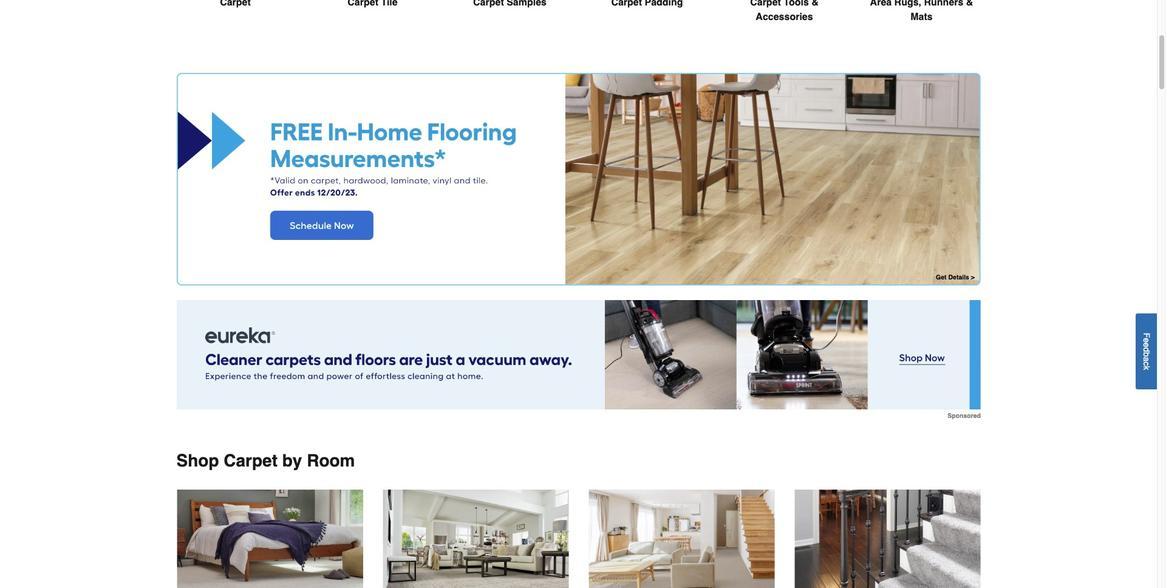 Task type: describe. For each thing, give the bounding box(es) containing it.
carpet inside "carpet tools & accessories"
[[750, 0, 781, 8]]

tools
[[784, 0, 809, 8]]

area rugs, runners & mats
[[870, 0, 974, 22]]

a large white living room with cream-colored furniture on a carpet with a gray crosshatch pattern. image
[[382, 490, 569, 588]]

accessories
[[756, 12, 813, 22]]

area
[[870, 0, 892, 8]]

& inside "carpet tools & accessories"
[[812, 0, 819, 8]]

shop carpet by room
[[177, 451, 355, 470]]

mats
[[911, 12, 933, 22]]

by
[[282, 451, 302, 470]]

k
[[1142, 366, 1152, 370]]

f
[[1142, 333, 1152, 338]]

f e e d b a c k button
[[1136, 313, 1157, 389]]

a
[[1142, 357, 1152, 361]]

& inside area rugs, runners & mats
[[967, 0, 974, 8]]



Task type: locate. For each thing, give the bounding box(es) containing it.
e up d
[[1142, 338, 1152, 342]]

2 advertisement region from the top
[[177, 300, 981, 419]]

& right runners
[[967, 0, 974, 8]]

e
[[1142, 338, 1152, 342], [1142, 342, 1152, 347]]

0 vertical spatial advertisement region
[[177, 73, 981, 288]]

rugs,
[[895, 0, 922, 8]]

1 advertisement region from the top
[[177, 73, 981, 288]]

0 horizontal spatial carpet
[[224, 451, 278, 470]]

advertisement region
[[177, 73, 981, 288], [177, 300, 981, 419]]

light gray carpeting in a fully finished basement with a couch and chair and a kitchenette. image
[[588, 490, 775, 588]]

1 horizontal spatial carpet
[[750, 0, 781, 8]]

area rugs, runners & mats link
[[863, 0, 981, 53]]

carpet
[[750, 0, 781, 8], [224, 451, 278, 470]]

1 vertical spatial advertisement region
[[177, 300, 981, 419]]

shop
[[177, 451, 219, 470]]

white carpet in a gray bedroom with a wooden bed frame with white bedding. image
[[177, 490, 363, 588]]

c
[[1142, 361, 1152, 366]]

e up b
[[1142, 342, 1152, 347]]

carpet tools & accessories
[[750, 0, 819, 22]]

& right tools
[[812, 0, 819, 8]]

2 & from the left
[[967, 0, 974, 8]]

room
[[307, 451, 355, 470]]

0 vertical spatial carpet
[[750, 0, 781, 8]]

0 horizontal spatial &
[[812, 0, 819, 8]]

runners
[[924, 0, 964, 8]]

1 e from the top
[[1142, 338, 1152, 342]]

carpet left by
[[224, 451, 278, 470]]

1 vertical spatial carpet
[[224, 451, 278, 470]]

f e e d b a c k
[[1142, 333, 1152, 370]]

1 & from the left
[[812, 0, 819, 8]]

carpet up accessories
[[750, 0, 781, 8]]

a staircase with dark brown risers covered in light gray carpet. image
[[794, 490, 981, 588]]

d
[[1142, 347, 1152, 352]]

carpet tools & accessories link
[[726, 0, 844, 53]]

&
[[812, 0, 819, 8], [967, 0, 974, 8]]

b
[[1142, 352, 1152, 357]]

2 e from the top
[[1142, 342, 1152, 347]]

1 horizontal spatial &
[[967, 0, 974, 8]]



Task type: vqa. For each thing, say whether or not it's contained in the screenshot.
Rubber- for 20
no



